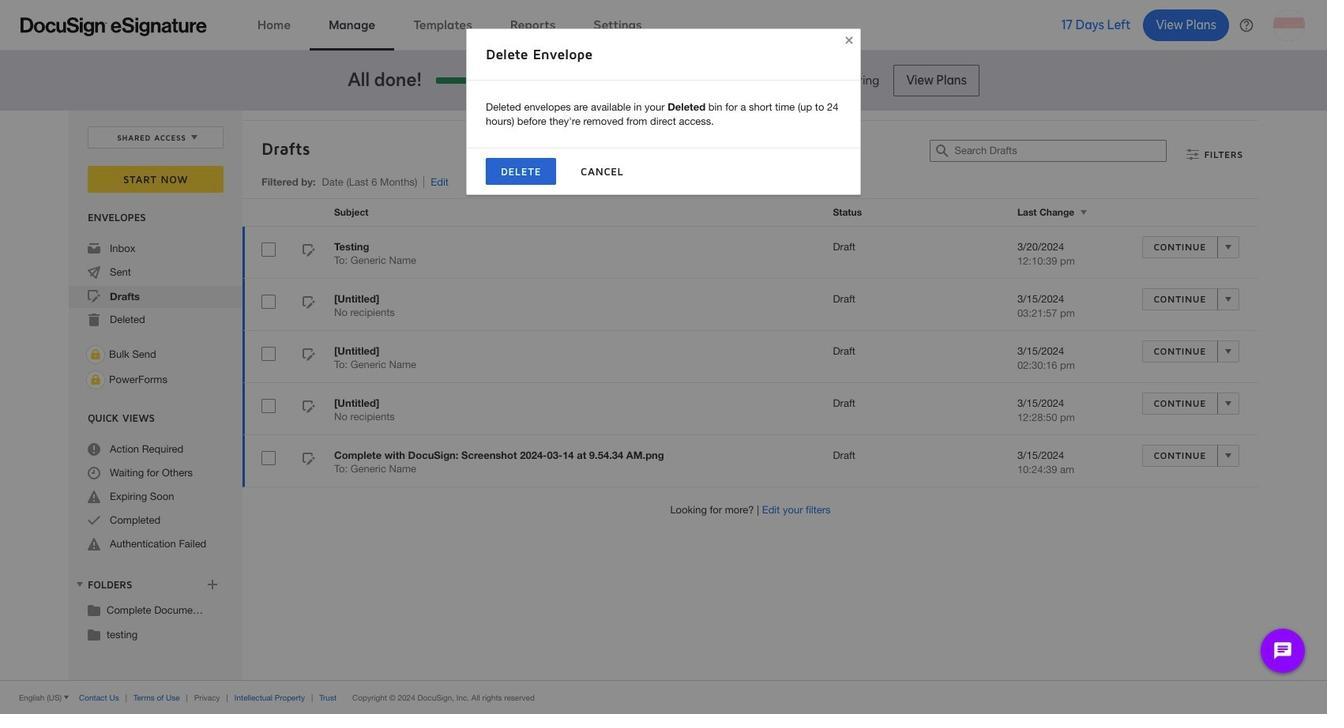 Task type: locate. For each thing, give the bounding box(es) containing it.
lock image
[[86, 371, 105, 389]]

1 draft image from the top
[[303, 244, 315, 259]]

action required image
[[88, 443, 100, 456]]

folder image
[[88, 628, 100, 641]]

draft image
[[303, 244, 315, 259], [303, 348, 315, 363]]

more info region
[[0, 680, 1327, 714]]

0 vertical spatial draft image
[[303, 244, 315, 259]]

0 vertical spatial draft image
[[303, 296, 315, 311]]

2 vertical spatial draft image
[[303, 453, 315, 468]]

draft image
[[88, 290, 100, 303]]

alert image
[[88, 538, 100, 551]]

2 draft image from the top
[[303, 401, 315, 416]]

draft image
[[303, 296, 315, 311], [303, 401, 315, 416], [303, 453, 315, 468]]

2 draft image from the top
[[303, 348, 315, 363]]

1 vertical spatial draft image
[[303, 401, 315, 416]]

trash image
[[88, 314, 100, 326]]

1 vertical spatial draft image
[[303, 348, 315, 363]]

folder image
[[88, 604, 100, 616]]

completed image
[[88, 514, 100, 527]]

docusign esignature image
[[21, 17, 207, 36]]

1 draft image from the top
[[303, 296, 315, 311]]

3 draft image from the top
[[303, 453, 315, 468]]



Task type: vqa. For each thing, say whether or not it's contained in the screenshot.
'View Shared Folders' image
no



Task type: describe. For each thing, give the bounding box(es) containing it.
lock image
[[86, 345, 105, 364]]

sent image
[[88, 266, 100, 279]]

view folders image
[[73, 578, 86, 591]]

Search Drafts text field
[[955, 141, 1166, 161]]

alert image
[[88, 491, 100, 503]]

inbox image
[[88, 243, 100, 255]]

clock image
[[88, 467, 100, 480]]



